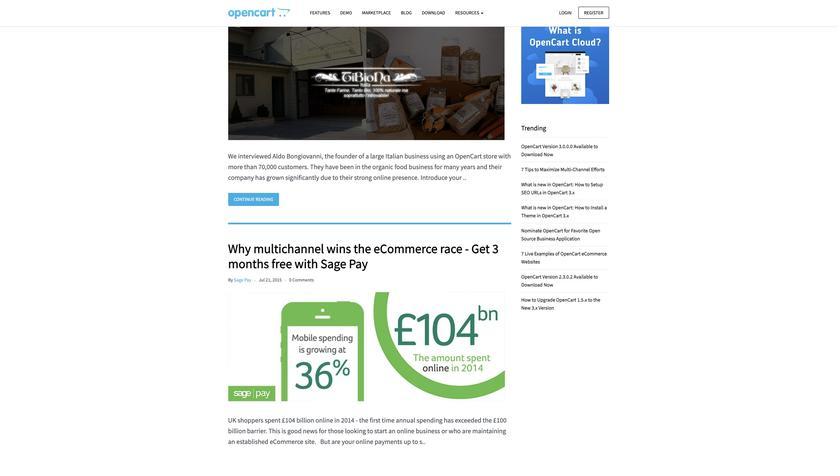 Task type: describe. For each thing, give the bounding box(es) containing it.
opencart: for theme
[[553, 204, 574, 211]]

multichannel
[[254, 241, 324, 256]]

the up have
[[325, 152, 334, 160]]

we interviewed aldo bongiovanni, the founder of a large italian business using an opencart store with more than 70,000 customers. they have been in the organic food business for many years and their company has grown significantly due to their strong online presence. introduce your ..
[[228, 152, 511, 182]]

download for opencart version 3.0.0.0 available to download now
[[522, 151, 543, 158]]

by isenselabs
[[228, 13, 254, 19]]

theme
[[522, 212, 536, 219]]

by for we
[[228, 13, 233, 19]]

in right 'urls' at the top right of page
[[543, 189, 547, 196]]

strong
[[354, 173, 372, 182]]

uk shoppers spent £104 billion online in 2014 - the first time annual spending has exceeded the £100 billion barrier. this is good news for those looking to start an online business or who are maintaining an established ecommerce site.   but are your online payments up to s..
[[228, 416, 507, 446]]

2015
[[273, 277, 282, 283]]

version inside 'how to upgrade opencart 1.5.x to the new 3.x version'
[[539, 305, 555, 311]]

opencart inside nominate opencart for favorite open source business application
[[543, 228, 564, 234]]

more
[[228, 163, 243, 171]]

websites
[[522, 259, 540, 265]]

is for theme
[[534, 204, 537, 211]]

jul 21, 2015
[[259, 277, 282, 283]]

1 vertical spatial sage
[[234, 277, 244, 283]]

the inside why multichannel wins the ecommerce race - get 3 months free with sage pay
[[354, 241, 371, 256]]

race
[[440, 241, 463, 256]]

free
[[272, 256, 292, 272]]

by sage pay
[[228, 277, 251, 283]]

marketplace link
[[357, 7, 396, 19]]

looking
[[345, 427, 366, 435]]

available for 3.0.0.0
[[574, 143, 593, 150]]

has inside the we interviewed aldo bongiovanni, the founder of a large italian business using an opencart store with more than 70,000 customers. they have been in the organic food business for many years and their company has grown significantly due to their strong online presence. introduce your ..
[[255, 173, 265, 182]]

grown
[[267, 173, 284, 182]]

comments for bongiovanni,
[[297, 13, 319, 19]]

what is new in opencart: how to setup seo urls in opencart 3.x link
[[522, 181, 603, 196]]

new
[[522, 305, 531, 311]]

nov
[[262, 13, 270, 19]]

and
[[477, 163, 488, 171]]

up
[[404, 437, 411, 446]]

opencart version 2.3.0.2 available to download now link
[[522, 274, 599, 288]]

1 vertical spatial their
[[340, 173, 353, 182]]

how tibiona optimized their opencart store to reach 70,000+ customers image
[[228, 25, 505, 141]]

in inside the we interviewed aldo bongiovanni, the founder of a large italian business using an opencart store with more than 70,000 customers. they have been in the organic food business for many years and their company has grown significantly due to their strong online presence. introduce your ..
[[355, 163, 361, 171]]

what is new in opencart: how to install a theme in opencart 3.x
[[522, 204, 607, 219]]

live
[[525, 251, 534, 257]]

why multichannel wins the ecommerce race - get 3 months free with sage pay image
[[228, 288, 505, 405]]

available for 2.3.0.2
[[574, 274, 593, 280]]

tips
[[525, 166, 534, 173]]

introduce
[[421, 173, 448, 182]]

urls
[[531, 189, 542, 196]]

this
[[269, 427, 280, 435]]

in down what is new in opencart: how to setup seo urls in opencart 3.x
[[548, 204, 552, 211]]

of inside 7 live examples of opencart ecommerce websites
[[556, 251, 560, 257]]

examples
[[535, 251, 555, 257]]

than
[[244, 163, 257, 171]]

business
[[537, 236, 556, 242]]

24,
[[271, 13, 276, 19]]

3.x for setup
[[569, 189, 575, 196]]

download link
[[417, 7, 451, 19]]

uk
[[228, 416, 236, 424]]

seo
[[522, 189, 530, 196]]

or
[[442, 427, 448, 435]]

continue
[[234, 196, 255, 202]]

what for what is new in opencart: how to setup seo urls in opencart 3.x
[[522, 181, 533, 188]]

company
[[228, 173, 254, 182]]

founder
[[335, 152, 358, 160]]

opencart inside 'how to upgrade opencart 1.5.x to the new 3.x version'
[[557, 297, 577, 303]]

0 horizontal spatial pay
[[244, 277, 251, 283]]

food
[[395, 163, 408, 171]]

now for 3.0.0.0
[[544, 151, 554, 158]]

organic
[[373, 163, 394, 171]]

7 live examples of opencart ecommerce websites link
[[522, 251, 607, 265]]

with inside why multichannel wins the ecommerce race - get 3 months free with sage pay
[[295, 256, 318, 272]]

aldo
[[273, 152, 285, 160]]

2016
[[277, 13, 287, 19]]

established
[[237, 437, 269, 446]]

7 tips to maximize multi-channel efforts
[[522, 166, 605, 173]]

sage inside why multichannel wins the ecommerce race - get 3 months free with sage pay
[[321, 256, 347, 272]]

features
[[310, 10, 330, 16]]

spent
[[265, 416, 281, 424]]

how for setup
[[575, 181, 585, 188]]

21,
[[266, 277, 272, 283]]

channel
[[573, 166, 590, 173]]

0 horizontal spatial billion
[[228, 427, 246, 435]]

we
[[228, 152, 237, 160]]

2014
[[341, 416, 355, 424]]

3.x inside 'how to upgrade opencart 1.5.x to the new 3.x version'
[[532, 305, 538, 311]]

maintaining
[[473, 427, 506, 435]]

ecommerce inside the uk shoppers spent £104 billion online in 2014 - the first time annual spending has exceeded the £100 billion barrier. this is good news for those looking to start an online business or who are maintaining an established ecommerce site.   but are your online payments up to s..
[[270, 437, 304, 446]]

online down annual
[[397, 427, 415, 435]]

maximize
[[540, 166, 560, 173]]

store
[[484, 152, 498, 160]]

opencart version 2.3.0.2 available to download now
[[522, 274, 599, 288]]

for inside nominate opencart for favorite open source business application
[[565, 228, 570, 234]]

sage pay link
[[234, 277, 251, 283]]

1 vertical spatial business
[[409, 163, 433, 171]]

what is new in opencart: how to install a theme in opencart 3.x link
[[522, 204, 607, 219]]

an inside the we interviewed aldo bongiovanni, the founder of a large italian business using an opencart store with more than 70,000 customers. they have been in the organic food business for many years and their company has grown significantly due to their strong online presence. introduce your ..
[[447, 152, 454, 160]]

opencart: for urls
[[553, 181, 574, 188]]

been
[[340, 163, 354, 171]]

using
[[430, 152, 446, 160]]

nominate
[[522, 228, 542, 234]]

how to upgrade opencart 1.5.x to the new 3.x version link
[[522, 297, 601, 311]]

s..
[[420, 437, 426, 446]]

start
[[375, 427, 387, 435]]

to inside what is new in opencart: how to install a theme in opencart 3.x
[[586, 204, 590, 211]]

install
[[591, 204, 604, 211]]

0 vertical spatial 3
[[294, 13, 296, 19]]

isenselabs link
[[234, 13, 254, 19]]

is for urls
[[534, 181, 537, 188]]

business inside the uk shoppers spent £104 billion online in 2014 - the first time annual spending has exceeded the £100 billion barrier. this is good news for those looking to start an online business or who are maintaining an established ecommerce site.   but are your online payments up to s..
[[416, 427, 440, 435]]

opencart cloud image
[[522, 16, 609, 104]]

to inside what is new in opencart: how to setup seo urls in opencart 3.x
[[586, 181, 590, 188]]

how to upgrade opencart 1.5.x to the new 3.x version
[[522, 297, 601, 311]]

£104
[[282, 416, 295, 424]]

to inside opencart version 2.3.0.2 available to download now
[[594, 274, 599, 280]]

opencart - blog image
[[228, 7, 290, 19]]

ecommerce inside 7 live examples of opencart ecommerce websites
[[582, 251, 607, 257]]

3 comments
[[294, 13, 319, 19]]

the inside 'how to upgrade opencart 1.5.x to the new 3.x version'
[[594, 297, 601, 303]]

what for what is new in opencart: how to install a theme in opencart 3.x
[[522, 204, 533, 211]]

opencart inside 7 live examples of opencart ecommerce websites
[[561, 251, 581, 257]]



Task type: locate. For each thing, give the bounding box(es) containing it.
your inside the we interviewed aldo bongiovanni, the founder of a large italian business using an opencart store with more than 70,000 customers. they have been in the organic food business for many years and their company has grown significantly due to their strong online presence. introduce your ..
[[449, 173, 462, 182]]

their down 'been'
[[340, 173, 353, 182]]

1 vertical spatial by
[[228, 277, 233, 283]]

now up upgrade
[[544, 282, 554, 288]]

opencart up years
[[455, 152, 482, 160]]

of right founder
[[359, 152, 365, 160]]

2 vertical spatial 3.x
[[532, 305, 538, 311]]

0 vertical spatial with
[[499, 152, 511, 160]]

1 vertical spatial how
[[575, 204, 585, 211]]

1 new from the top
[[538, 181, 547, 188]]

1 vertical spatial billion
[[228, 427, 246, 435]]

0 vertical spatial your
[[449, 173, 462, 182]]

how inside what is new in opencart: how to setup seo urls in opencart 3.x
[[575, 181, 585, 188]]

to right tips
[[535, 166, 539, 173]]

1 horizontal spatial an
[[389, 427, 396, 435]]

0 vertical spatial new
[[538, 181, 547, 188]]

2 opencart: from the top
[[553, 204, 574, 211]]

register
[[584, 10, 604, 16]]

0 vertical spatial comments
[[297, 13, 319, 19]]

1 vertical spatial -
[[356, 416, 358, 424]]

for up "but"
[[319, 427, 327, 435]]

are down those
[[332, 437, 341, 446]]

is inside the uk shoppers spent £104 billion online in 2014 - the first time annual spending has exceeded the £100 billion barrier. this is good news for those looking to start an online business or who are maintaining an established ecommerce site.   but are your online payments up to s..
[[282, 427, 286, 435]]

a inside what is new in opencart: how to install a theme in opencart 3.x
[[605, 204, 607, 211]]

1 horizontal spatial sage
[[321, 256, 347, 272]]

0 horizontal spatial sage
[[234, 277, 244, 283]]

new for theme
[[538, 204, 547, 211]]

register link
[[579, 7, 609, 19]]

pay
[[349, 256, 368, 272], [244, 277, 251, 283]]

new down 'urls' at the top right of page
[[538, 204, 547, 211]]

0 vertical spatial download
[[422, 10, 446, 16]]

opencart up nominate opencart for favorite open source business application
[[542, 212, 562, 219]]

1 horizontal spatial a
[[605, 204, 607, 211]]

1 opencart: from the top
[[553, 181, 574, 188]]

0 horizontal spatial for
[[319, 427, 327, 435]]

0 vertical spatial sage
[[321, 256, 347, 272]]

ecommerce
[[374, 241, 438, 256], [582, 251, 607, 257], [270, 437, 304, 446]]

to left setup
[[586, 181, 590, 188]]

0 horizontal spatial a
[[366, 152, 369, 160]]

1 available from the top
[[574, 143, 593, 150]]

online down looking
[[356, 437, 374, 446]]

7 for 7 live examples of opencart ecommerce websites
[[522, 251, 524, 257]]

online down organic
[[374, 173, 391, 182]]

many
[[444, 163, 460, 171]]

7 for 7 tips to maximize multi-channel efforts
[[522, 166, 524, 173]]

0 horizontal spatial with
[[295, 256, 318, 272]]

opencart: inside what is new in opencart: how to install a theme in opencart 3.x
[[553, 204, 574, 211]]

nominate opencart for favorite open source business application link
[[522, 228, 601, 242]]

your left ..
[[449, 173, 462, 182]]

online up those
[[316, 416, 333, 424]]

1 horizontal spatial 3
[[493, 241, 499, 256]]

an right "start"
[[389, 427, 396, 435]]

1 horizontal spatial with
[[499, 152, 511, 160]]

1 7 from the top
[[522, 166, 524, 173]]

for inside the uk shoppers spent £104 billion online in 2014 - the first time annual spending has exceeded the £100 billion barrier. this is good news for those looking to start an online business or who are maintaining an established ecommerce site.   but are your online payments up to s..
[[319, 427, 327, 435]]

an left the established at left
[[228, 437, 235, 446]]

0 vertical spatial pay
[[349, 256, 368, 272]]

2 vertical spatial for
[[319, 427, 327, 435]]

0 comments
[[289, 277, 314, 283]]

resources
[[456, 10, 481, 16]]

have
[[325, 163, 339, 171]]

how inside 'how to upgrade opencart 1.5.x to the new 3.x version'
[[522, 297, 531, 303]]

nov 24, 2016
[[262, 13, 287, 19]]

your
[[449, 173, 462, 182], [342, 437, 355, 446]]

7 live examples of opencart ecommerce websites
[[522, 251, 607, 265]]

2 vertical spatial is
[[282, 427, 286, 435]]

- right 2014
[[356, 416, 358, 424]]

- left get
[[465, 241, 469, 256]]

2 horizontal spatial for
[[565, 228, 570, 234]]

how inside what is new in opencart: how to install a theme in opencart 3.x
[[575, 204, 585, 211]]

source
[[522, 236, 536, 242]]

opencart inside opencart version 3.0.0.0 available to download now
[[522, 143, 542, 150]]

months
[[228, 256, 269, 272]]

1 vertical spatial download
[[522, 151, 543, 158]]

download inside opencart version 2.3.0.2 available to download now
[[522, 282, 543, 288]]

to up efforts
[[594, 143, 599, 150]]

is up theme
[[534, 204, 537, 211]]

barrier.
[[247, 427, 267, 435]]

1 horizontal spatial are
[[462, 427, 471, 435]]

1 horizontal spatial their
[[489, 163, 502, 171]]

3 right 2016
[[294, 13, 296, 19]]

to right 2.3.0.2
[[594, 274, 599, 280]]

3 right get
[[493, 241, 499, 256]]

0 vertical spatial are
[[462, 427, 471, 435]]

exceeded
[[455, 416, 482, 424]]

is right this
[[282, 427, 286, 435]]

0 horizontal spatial has
[[255, 173, 265, 182]]

download inside opencart version 3.0.0.0 available to download now
[[522, 151, 543, 158]]

available right 2.3.0.2
[[574, 274, 593, 280]]

how for install
[[575, 204, 585, 211]]

interviewed
[[238, 152, 271, 160]]

with up 0 comments
[[295, 256, 318, 272]]

billion up news
[[297, 416, 314, 424]]

0 vertical spatial business
[[405, 152, 429, 160]]

3.x for install
[[563, 212, 569, 219]]

what up seo
[[522, 181, 533, 188]]

business down the spending at the bottom of page
[[416, 427, 440, 435]]

to right 1.5.x
[[588, 297, 593, 303]]

bongiovanni,
[[287, 152, 324, 160]]

is inside what is new in opencart: how to install a theme in opencart 3.x
[[534, 204, 537, 211]]

- inside why multichannel wins the ecommerce race - get 3 months free with sage pay
[[465, 241, 469, 256]]

available inside opencart version 3.0.0.0 available to download now
[[574, 143, 593, 150]]

paypal blog image
[[522, 0, 609, 10]]

now inside opencart version 3.0.0.0 available to download now
[[544, 151, 554, 158]]

0 vertical spatial for
[[435, 163, 443, 171]]

in down the "maximize"
[[548, 181, 552, 188]]

opencart version 3.0.0.0 available to download now link
[[522, 143, 599, 158]]

by left isenselabs link
[[228, 13, 233, 19]]

1 vertical spatial pay
[[244, 277, 251, 283]]

they
[[310, 163, 324, 171]]

in left 2014
[[335, 416, 340, 424]]

but
[[321, 437, 330, 446]]

available inside opencart version 2.3.0.2 available to download now
[[574, 274, 593, 280]]

£100
[[494, 416, 507, 424]]

billion
[[297, 416, 314, 424], [228, 427, 246, 435]]

your down looking
[[342, 437, 355, 446]]

2 vertical spatial business
[[416, 427, 440, 435]]

comments right 2016
[[297, 13, 319, 19]]

1 horizontal spatial of
[[556, 251, 560, 257]]

has inside the uk shoppers spent £104 billion online in 2014 - the first time annual spending has exceeded the £100 billion barrier. this is good news for those looking to start an online business or who are maintaining an established ecommerce site.   but are your online payments up to s..
[[444, 416, 454, 424]]

1 vertical spatial has
[[444, 416, 454, 424]]

2 vertical spatial download
[[522, 282, 543, 288]]

download right blog
[[422, 10, 446, 16]]

2 by from the top
[[228, 277, 233, 283]]

a right install
[[605, 204, 607, 211]]

version left 3.0.0.0
[[543, 143, 558, 150]]

2 what from the top
[[522, 204, 533, 211]]

available right 3.0.0.0
[[574, 143, 593, 150]]

favorite
[[571, 228, 588, 234]]

1 vertical spatial opencart:
[[553, 204, 574, 211]]

0 vertical spatial now
[[544, 151, 554, 158]]

0 vertical spatial version
[[543, 143, 558, 150]]

opencart up business
[[543, 228, 564, 234]]

to inside opencart version 3.0.0.0 available to download now
[[594, 143, 599, 150]]

to
[[594, 143, 599, 150], [535, 166, 539, 173], [333, 173, 339, 182], [586, 181, 590, 188], [586, 204, 590, 211], [594, 274, 599, 280], [532, 297, 537, 303], [588, 297, 593, 303], [368, 427, 373, 435], [413, 437, 418, 446]]

0 vertical spatial opencart:
[[553, 181, 574, 188]]

- inside the uk shoppers spent £104 billion online in 2014 - the first time annual spending has exceeded the £100 billion barrier. this is good news for those looking to start an online business or who are maintaining an established ecommerce site.   but are your online payments up to s..
[[356, 416, 358, 424]]

0 vertical spatial how
[[575, 181, 585, 188]]

to right "due"
[[333, 173, 339, 182]]

0 horizontal spatial 3
[[294, 13, 296, 19]]

3.x right new at bottom
[[532, 305, 538, 311]]

2 new from the top
[[538, 204, 547, 211]]

new inside what is new in opencart: how to setup seo urls in opencart 3.x
[[538, 181, 547, 188]]

1 vertical spatial what
[[522, 204, 533, 211]]

to left upgrade
[[532, 297, 537, 303]]

are
[[462, 427, 471, 435], [332, 437, 341, 446]]

with right store
[[499, 152, 511, 160]]

0 vertical spatial by
[[228, 13, 233, 19]]

2 available from the top
[[574, 274, 593, 280]]

is inside what is new in opencart: how to setup seo urls in opencart 3.x
[[534, 181, 537, 188]]

0 horizontal spatial your
[[342, 437, 355, 446]]

1 vertical spatial your
[[342, 437, 355, 446]]

billion down uk
[[228, 427, 246, 435]]

1 horizontal spatial ecommerce
[[374, 241, 438, 256]]

pay inside why multichannel wins the ecommerce race - get 3 months free with sage pay
[[349, 256, 368, 272]]

0 vertical spatial a
[[366, 152, 369, 160]]

1 horizontal spatial has
[[444, 416, 454, 424]]

0 vertical spatial -
[[465, 241, 469, 256]]

opencart inside what is new in opencart: how to setup seo urls in opencart 3.x
[[548, 189, 568, 196]]

1 vertical spatial of
[[556, 251, 560, 257]]

3.x inside what is new in opencart: how to install a theme in opencart 3.x
[[563, 212, 569, 219]]

1 horizontal spatial your
[[449, 173, 462, 182]]

in right 'been'
[[355, 163, 361, 171]]

70,000
[[259, 163, 277, 171]]

with inside the we interviewed aldo bongiovanni, the founder of a large italian business using an opencart store with more than 70,000 customers. they have been in the organic food business for many years and their company has grown significantly due to their strong online presence. introduce your ..
[[499, 152, 511, 160]]

opencart: inside what is new in opencart: how to setup seo urls in opencart 3.x
[[553, 181, 574, 188]]

opencart inside opencart version 2.3.0.2 available to download now
[[522, 274, 542, 280]]

first
[[370, 416, 381, 424]]

their down store
[[489, 163, 502, 171]]

0 vertical spatial is
[[534, 181, 537, 188]]

the up maintaining
[[483, 416, 492, 424]]

in inside the uk shoppers spent £104 billion online in 2014 - the first time annual spending has exceeded the £100 billion barrier. this is good news for those looking to start an online business or who are maintaining an established ecommerce site.   but are your online payments up to s..
[[335, 416, 340, 424]]

download
[[422, 10, 446, 16], [522, 151, 543, 158], [522, 282, 543, 288]]

comments for £104
[[293, 277, 314, 283]]

ecommerce inside why multichannel wins the ecommerce race - get 3 months free with sage pay
[[374, 241, 438, 256]]

for up application
[[565, 228, 570, 234]]

1 vertical spatial an
[[389, 427, 396, 435]]

of inside the we interviewed aldo bongiovanni, the founder of a large italian business using an opencart store with more than 70,000 customers. they have been in the organic food business for many years and their company has grown significantly due to their strong online presence. introduce your ..
[[359, 152, 365, 160]]

a left large
[[366, 152, 369, 160]]

3.x up what is new in opencart: how to install a theme in opencart 3.x
[[569, 189, 575, 196]]

an up the many
[[447, 152, 454, 160]]

0 horizontal spatial of
[[359, 152, 365, 160]]

the
[[325, 152, 334, 160], [362, 163, 371, 171], [354, 241, 371, 256], [594, 297, 601, 303], [359, 416, 369, 424], [483, 416, 492, 424]]

business up introduce
[[409, 163, 433, 171]]

opencart: down "7 tips to maximize multi-channel efforts" link
[[553, 181, 574, 188]]

continue reading link
[[228, 193, 279, 206]]

version inside opencart version 3.0.0.0 available to download now
[[543, 143, 558, 150]]

2 vertical spatial version
[[539, 305, 555, 311]]

7 inside 7 live examples of opencart ecommerce websites
[[522, 251, 524, 257]]

download up tips
[[522, 151, 543, 158]]

by
[[228, 13, 233, 19], [228, 277, 233, 283]]

to inside the we interviewed aldo bongiovanni, the founder of a large italian business using an opencart store with more than 70,000 customers. they have been in the organic food business for many years and their company has grown significantly due to their strong online presence. introduce your ..
[[333, 173, 339, 182]]

1 vertical spatial is
[[534, 204, 537, 211]]

..
[[463, 173, 467, 182]]

7 tips to maximize multi-channel efforts link
[[522, 166, 605, 173]]

2 vertical spatial how
[[522, 297, 531, 303]]

1 vertical spatial available
[[574, 274, 593, 280]]

what inside what is new in opencart: how to install a theme in opencart 3.x
[[522, 204, 533, 211]]

why multichannel wins the ecommerce race - get 3 months free with sage pay link
[[228, 241, 512, 272]]

0 vertical spatial has
[[255, 173, 265, 182]]

open
[[589, 228, 601, 234]]

0 horizontal spatial -
[[356, 416, 358, 424]]

2 now from the top
[[544, 282, 554, 288]]

1 what from the top
[[522, 181, 533, 188]]

isenselabs
[[234, 13, 254, 19]]

2 horizontal spatial an
[[447, 152, 454, 160]]

1 vertical spatial version
[[543, 274, 558, 280]]

for inside the we interviewed aldo bongiovanni, the founder of a large italian business using an opencart store with more than 70,000 customers. they have been in the organic food business for many years and their company has grown significantly due to their strong online presence. introduce your ..
[[435, 163, 443, 171]]

version for 3.0.0.0
[[543, 143, 558, 150]]

how up new at bottom
[[522, 297, 531, 303]]

in right theme
[[537, 212, 541, 219]]

1 vertical spatial 3
[[493, 241, 499, 256]]

the right wins
[[354, 241, 371, 256]]

version for 2.3.0.2
[[543, 274, 558, 280]]

a inside the we interviewed aldo bongiovanni, the founder of a large italian business using an opencart store with more than 70,000 customers. they have been in the organic food business for many years and their company has grown significantly due to their strong online presence. introduce your ..
[[366, 152, 369, 160]]

large
[[371, 152, 384, 160]]

0 vertical spatial 3.x
[[569, 189, 575, 196]]

3.x up nominate opencart for favorite open source business application
[[563, 212, 569, 219]]

3.x inside what is new in opencart: how to setup seo urls in opencart 3.x
[[569, 189, 575, 196]]

available
[[574, 143, 593, 150], [574, 274, 593, 280]]

how left install
[[575, 204, 585, 211]]

version
[[543, 143, 558, 150], [543, 274, 558, 280], [539, 305, 555, 311]]

0 vertical spatial their
[[489, 163, 502, 171]]

are down exceeded
[[462, 427, 471, 435]]

what up theme
[[522, 204, 533, 211]]

by for uk
[[228, 277, 233, 283]]

opencart version 3.0.0.0 available to download now
[[522, 143, 599, 158]]

new inside what is new in opencart: how to install a theme in opencart 3.x
[[538, 204, 547, 211]]

online inside the we interviewed aldo bongiovanni, the founder of a large italian business using an opencart store with more than 70,000 customers. they have been in the organic food business for many years and their company has grown significantly due to their strong online presence. introduce your ..
[[374, 173, 391, 182]]

0 vertical spatial 7
[[522, 166, 524, 173]]

due
[[321, 173, 331, 182]]

opencart: down what is new in opencart: how to setup seo urls in opencart 3.x link
[[553, 204, 574, 211]]

to left install
[[586, 204, 590, 211]]

1 vertical spatial 7
[[522, 251, 524, 257]]

efforts
[[591, 166, 605, 173]]

2 vertical spatial an
[[228, 437, 235, 446]]

3 inside why multichannel wins the ecommerce race - get 3 months free with sage pay
[[493, 241, 499, 256]]

blog
[[401, 10, 412, 16]]

multi-
[[561, 166, 573, 173]]

opencart left 1.5.x
[[557, 297, 577, 303]]

login link
[[554, 7, 578, 19]]

new for urls
[[538, 181, 547, 188]]

1 horizontal spatial pay
[[349, 256, 368, 272]]

how down channel
[[575, 181, 585, 188]]

years
[[461, 163, 476, 171]]

0 horizontal spatial are
[[332, 437, 341, 446]]

why multichannel wins the ecommerce race - get 3 months free with sage pay
[[228, 241, 499, 272]]

what is new in opencart: how to setup seo urls in opencart 3.x
[[522, 181, 603, 196]]

now for 2.3.0.2
[[544, 282, 554, 288]]

comments right 0
[[293, 277, 314, 283]]

0 vertical spatial billion
[[297, 416, 314, 424]]

3.x
[[569, 189, 575, 196], [563, 212, 569, 219], [532, 305, 538, 311]]

opencart down application
[[561, 251, 581, 257]]

to left s.. at right
[[413, 437, 418, 446]]

0 vertical spatial available
[[574, 143, 593, 150]]

opencart up what is new in opencart: how to install a theme in opencart 3.x link
[[548, 189, 568, 196]]

0 horizontal spatial ecommerce
[[270, 437, 304, 446]]

what inside what is new in opencart: how to setup seo urls in opencart 3.x
[[522, 181, 533, 188]]

1 vertical spatial for
[[565, 228, 570, 234]]

new up 'urls' at the top right of page
[[538, 181, 547, 188]]

opencart inside what is new in opencart: how to install a theme in opencart 3.x
[[542, 212, 562, 219]]

3.0.0.0
[[559, 143, 573, 150]]

1 vertical spatial with
[[295, 256, 318, 272]]

online
[[374, 173, 391, 182], [316, 416, 333, 424], [397, 427, 415, 435], [356, 437, 374, 446]]

why
[[228, 241, 251, 256]]

1 vertical spatial are
[[332, 437, 341, 446]]

version down upgrade
[[539, 305, 555, 311]]

shoppers
[[238, 416, 264, 424]]

those
[[328, 427, 344, 435]]

significantly
[[286, 173, 319, 182]]

by left sage pay link
[[228, 277, 233, 283]]

0 vertical spatial what
[[522, 181, 533, 188]]

1 by from the top
[[228, 13, 233, 19]]

1 vertical spatial 3.x
[[563, 212, 569, 219]]

italian
[[386, 152, 403, 160]]

customers.
[[278, 163, 309, 171]]

1 vertical spatial now
[[544, 282, 554, 288]]

version left 2.3.0.2
[[543, 274, 558, 280]]

0 horizontal spatial an
[[228, 437, 235, 446]]

7 left live
[[522, 251, 524, 257]]

0 horizontal spatial their
[[340, 173, 353, 182]]

0 vertical spatial an
[[447, 152, 454, 160]]

1 horizontal spatial -
[[465, 241, 469, 256]]

annual
[[396, 416, 416, 424]]

2 horizontal spatial ecommerce
[[582, 251, 607, 257]]

setup
[[591, 181, 603, 188]]

to left "start"
[[368, 427, 373, 435]]

opencart down the websites
[[522, 274, 542, 280]]

0 vertical spatial of
[[359, 152, 365, 160]]

7 left tips
[[522, 166, 524, 173]]

now inside opencart version 2.3.0.2 available to download now
[[544, 282, 554, 288]]

reading
[[256, 196, 274, 202]]

comments
[[297, 13, 319, 19], [293, 277, 314, 283]]

the left first
[[359, 416, 369, 424]]

of right examples
[[556, 251, 560, 257]]

7
[[522, 166, 524, 173], [522, 251, 524, 257]]

opencart down 'trending'
[[522, 143, 542, 150]]

1 now from the top
[[544, 151, 554, 158]]

business up food
[[405, 152, 429, 160]]

1 vertical spatial comments
[[293, 277, 314, 283]]

version inside opencart version 2.3.0.2 available to download now
[[543, 274, 558, 280]]

good
[[288, 427, 302, 435]]

1 horizontal spatial billion
[[297, 416, 314, 424]]

download for opencart version 2.3.0.2 available to download now
[[522, 282, 543, 288]]

the right 1.5.x
[[594, 297, 601, 303]]

now
[[544, 151, 554, 158], [544, 282, 554, 288]]

your inside the uk shoppers spent £104 billion online in 2014 - the first time annual spending has exceeded the £100 billion barrier. this is good news for those looking to start an online business or who are maintaining an established ecommerce site.   but are your online payments up to s..
[[342, 437, 355, 446]]

1 vertical spatial a
[[605, 204, 607, 211]]

1 horizontal spatial for
[[435, 163, 443, 171]]

for down using
[[435, 163, 443, 171]]

now up the "maximize"
[[544, 151, 554, 158]]

the up strong
[[362, 163, 371, 171]]

is up 'urls' at the top right of page
[[534, 181, 537, 188]]

2 7 from the top
[[522, 251, 524, 257]]

download up upgrade
[[522, 282, 543, 288]]

upgrade
[[538, 297, 556, 303]]

0
[[289, 277, 292, 283]]

has up or
[[444, 416, 454, 424]]

opencart inside the we interviewed aldo bongiovanni, the founder of a large italian business using an opencart store with more than 70,000 customers. they have been in the organic food business for many years and their company has grown significantly due to their strong online presence. introduce your ..
[[455, 152, 482, 160]]

has down the 70,000
[[255, 173, 265, 182]]

wins
[[327, 241, 351, 256]]

1 vertical spatial new
[[538, 204, 547, 211]]



Task type: vqa. For each thing, say whether or not it's contained in the screenshot.
Version in OpenCart Version 3.0.0.0 Available to Download Now
yes



